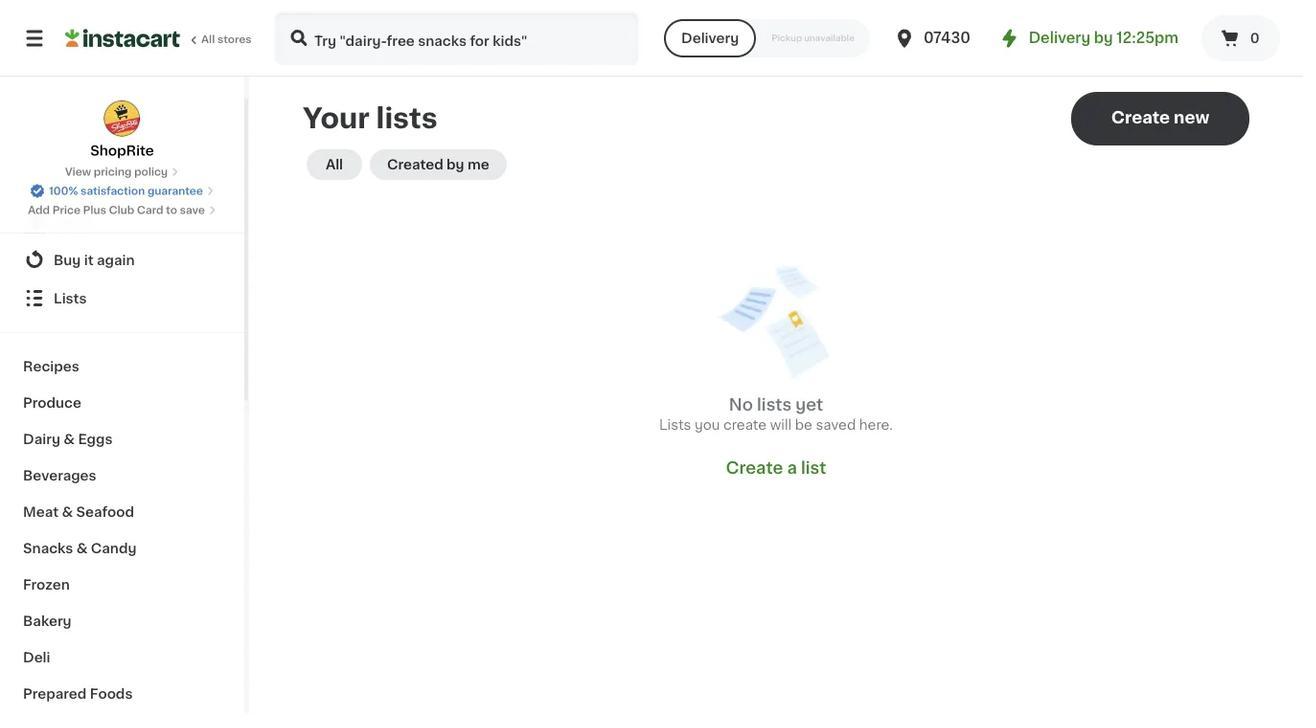 Task type: vqa. For each thing, say whether or not it's contained in the screenshot.
the 11:25am for Target
no



Task type: locate. For each thing, give the bounding box(es) containing it.
again
[[97, 253, 135, 266]]

all for all
[[326, 158, 343, 172]]

lists up will
[[757, 397, 792, 414]]

create a list
[[726, 460, 826, 477]]

created by me button
[[370, 149, 507, 180]]

be
[[795, 419, 813, 432]]

1 horizontal spatial create
[[1111, 110, 1170, 126]]

create
[[724, 419, 767, 432]]

create new button
[[1071, 92, 1250, 146]]

by
[[1094, 31, 1113, 45], [447, 158, 464, 172]]

bakery link
[[11, 603, 233, 639]]

0 vertical spatial by
[[1094, 31, 1113, 45]]

snacks & candy
[[23, 541, 137, 555]]

dairy & eggs link
[[11, 421, 233, 457]]

add price plus club card to save link
[[28, 203, 217, 218]]

create
[[1111, 110, 1170, 126], [726, 460, 783, 477]]

1 horizontal spatial lists
[[659, 419, 691, 432]]

it
[[84, 253, 94, 266]]

1 horizontal spatial by
[[1094, 31, 1113, 45]]

by left me
[[447, 158, 464, 172]]

add
[[28, 205, 50, 216]]

& left "candy"
[[76, 541, 88, 555]]

None search field
[[274, 11, 639, 65]]

dairy
[[23, 432, 60, 446]]

created
[[387, 158, 443, 172]]

all
[[201, 34, 215, 45], [326, 158, 343, 172]]

& left eggs
[[64, 432, 75, 446]]

0 horizontal spatial by
[[447, 158, 464, 172]]

0
[[1250, 32, 1260, 45]]

1 horizontal spatial delivery
[[1029, 31, 1091, 45]]

stores
[[217, 34, 252, 45]]

create new
[[1111, 110, 1210, 126]]

by for delivery
[[1094, 31, 1113, 45]]

produce link
[[11, 384, 233, 421]]

0 horizontal spatial all
[[201, 34, 215, 45]]

1 vertical spatial by
[[447, 158, 464, 172]]

all inside all "button"
[[326, 158, 343, 172]]

seafood
[[76, 505, 134, 518]]

1 vertical spatial lists
[[757, 397, 792, 414]]

view
[[65, 167, 91, 177]]

0 horizontal spatial lists
[[54, 291, 87, 305]]

policy
[[134, 167, 168, 177]]

lists left you
[[659, 419, 691, 432]]

1 vertical spatial lists
[[659, 419, 691, 432]]

1 horizontal spatial all
[[326, 158, 343, 172]]

snacks & candy link
[[11, 530, 233, 566]]

lists
[[54, 291, 87, 305], [659, 419, 691, 432]]

lists up created
[[376, 105, 438, 132]]

beverages
[[23, 469, 96, 482]]

by inside button
[[447, 158, 464, 172]]

lists down buy
[[54, 291, 87, 305]]

buy
[[54, 253, 81, 266]]

delivery
[[1029, 31, 1091, 45], [681, 32, 739, 45]]

to
[[166, 205, 177, 216]]

1 vertical spatial &
[[62, 505, 73, 518]]

me
[[468, 158, 489, 172]]

delivery inside button
[[681, 32, 739, 45]]

all down 'your' at the left
[[326, 158, 343, 172]]

0 horizontal spatial lists
[[376, 105, 438, 132]]

& right meat
[[62, 505, 73, 518]]

0 vertical spatial create
[[1111, 110, 1170, 126]]

created by me
[[387, 158, 489, 172]]

lists
[[376, 105, 438, 132], [757, 397, 792, 414]]

lists inside no lists yet lists you create will be saved here.
[[757, 397, 792, 414]]

create left a
[[726, 460, 783, 477]]

create a list link
[[726, 458, 826, 479]]

saved
[[816, 419, 856, 432]]

0 horizontal spatial create
[[726, 460, 783, 477]]

will
[[770, 419, 792, 432]]

recipes
[[23, 359, 79, 373]]

create for create a list
[[726, 460, 783, 477]]

all for all stores
[[201, 34, 215, 45]]

meat
[[23, 505, 59, 518]]

0 vertical spatial &
[[64, 432, 75, 446]]

all stores link
[[65, 11, 253, 65]]

&
[[64, 432, 75, 446], [62, 505, 73, 518], [76, 541, 88, 555]]

you
[[695, 419, 720, 432]]

frozen link
[[11, 566, 233, 603]]

add price plus club card to save
[[28, 205, 205, 216]]

2 vertical spatial &
[[76, 541, 88, 555]]

snacks
[[23, 541, 73, 555]]

shoprite logo image
[[103, 100, 141, 138]]

0 horizontal spatial delivery
[[681, 32, 739, 45]]

1 vertical spatial create
[[726, 460, 783, 477]]

pricing
[[94, 167, 132, 177]]

all stores
[[201, 34, 252, 45]]

view pricing policy
[[65, 167, 168, 177]]

all left stores
[[201, 34, 215, 45]]

by left the 12:25pm
[[1094, 31, 1113, 45]]

create inside button
[[1111, 110, 1170, 126]]

lists link
[[11, 279, 233, 317]]

0 vertical spatial all
[[201, 34, 215, 45]]

create inside 'link'
[[726, 460, 783, 477]]

1 vertical spatial all
[[326, 158, 343, 172]]

12:25pm
[[1117, 31, 1179, 45]]

create left new
[[1111, 110, 1170, 126]]

your lists
[[303, 105, 438, 132]]

1 horizontal spatial lists
[[757, 397, 792, 414]]

& inside "link"
[[64, 432, 75, 446]]

0 vertical spatial lists
[[376, 105, 438, 132]]

all inside the all stores link
[[201, 34, 215, 45]]

100% satisfaction guarantee
[[49, 186, 203, 196]]



Task type: describe. For each thing, give the bounding box(es) containing it.
foods
[[90, 687, 133, 701]]

shoprite link
[[90, 100, 154, 161]]

eggs
[[78, 432, 113, 446]]

100% satisfaction guarantee button
[[30, 180, 215, 199]]

here.
[[859, 419, 893, 432]]

deli
[[23, 651, 50, 664]]

no lists yet lists you create will be saved here.
[[659, 397, 893, 432]]

delivery for delivery by 12:25pm
[[1029, 31, 1091, 45]]

frozen
[[23, 578, 70, 591]]

& for dairy
[[64, 432, 75, 446]]

create for create new
[[1111, 110, 1170, 126]]

your
[[303, 105, 370, 132]]

satisfaction
[[81, 186, 145, 196]]

new
[[1174, 110, 1210, 126]]

beverages link
[[11, 457, 233, 494]]

meat & seafood link
[[11, 494, 233, 530]]

shoprite
[[90, 144, 154, 158]]

buy it again link
[[11, 241, 233, 279]]

a
[[787, 460, 797, 477]]

0 vertical spatial lists
[[54, 291, 87, 305]]

service type group
[[664, 19, 870, 57]]

buy it again
[[54, 253, 135, 266]]

view pricing policy link
[[65, 164, 179, 180]]

instacart logo image
[[65, 27, 180, 50]]

card
[[137, 205, 163, 216]]

dairy & eggs
[[23, 432, 113, 446]]

save
[[180, 205, 205, 216]]

no
[[729, 397, 753, 414]]

lists inside no lists yet lists you create will be saved here.
[[659, 419, 691, 432]]

yet
[[796, 397, 823, 414]]

prepared
[[23, 687, 87, 701]]

list
[[801, 460, 826, 477]]

0 button
[[1202, 15, 1280, 61]]

& for meat
[[62, 505, 73, 518]]

delivery by 12:25pm
[[1029, 31, 1179, 45]]

bakery
[[23, 614, 72, 628]]

recipes link
[[11, 348, 233, 384]]

shop link
[[11, 202, 233, 241]]

meat & seafood
[[23, 505, 134, 518]]

lists for your
[[376, 105, 438, 132]]

07430 button
[[893, 11, 1008, 65]]

deli link
[[11, 639, 233, 676]]

& for snacks
[[76, 541, 88, 555]]

guarantee
[[148, 186, 203, 196]]

delivery button
[[664, 19, 756, 57]]

prepared foods link
[[11, 676, 233, 712]]

prepared foods
[[23, 687, 133, 701]]

club
[[109, 205, 134, 216]]

Search field
[[276, 13, 637, 63]]

produce
[[23, 396, 81, 409]]

shop
[[54, 215, 90, 228]]

price
[[52, 205, 81, 216]]

lists for no
[[757, 397, 792, 414]]

all button
[[307, 149, 362, 180]]

by for created
[[447, 158, 464, 172]]

delivery by 12:25pm link
[[998, 27, 1179, 50]]

07430
[[924, 31, 971, 45]]

100%
[[49, 186, 78, 196]]

candy
[[91, 541, 137, 555]]

plus
[[83, 205, 106, 216]]

delivery for delivery
[[681, 32, 739, 45]]



